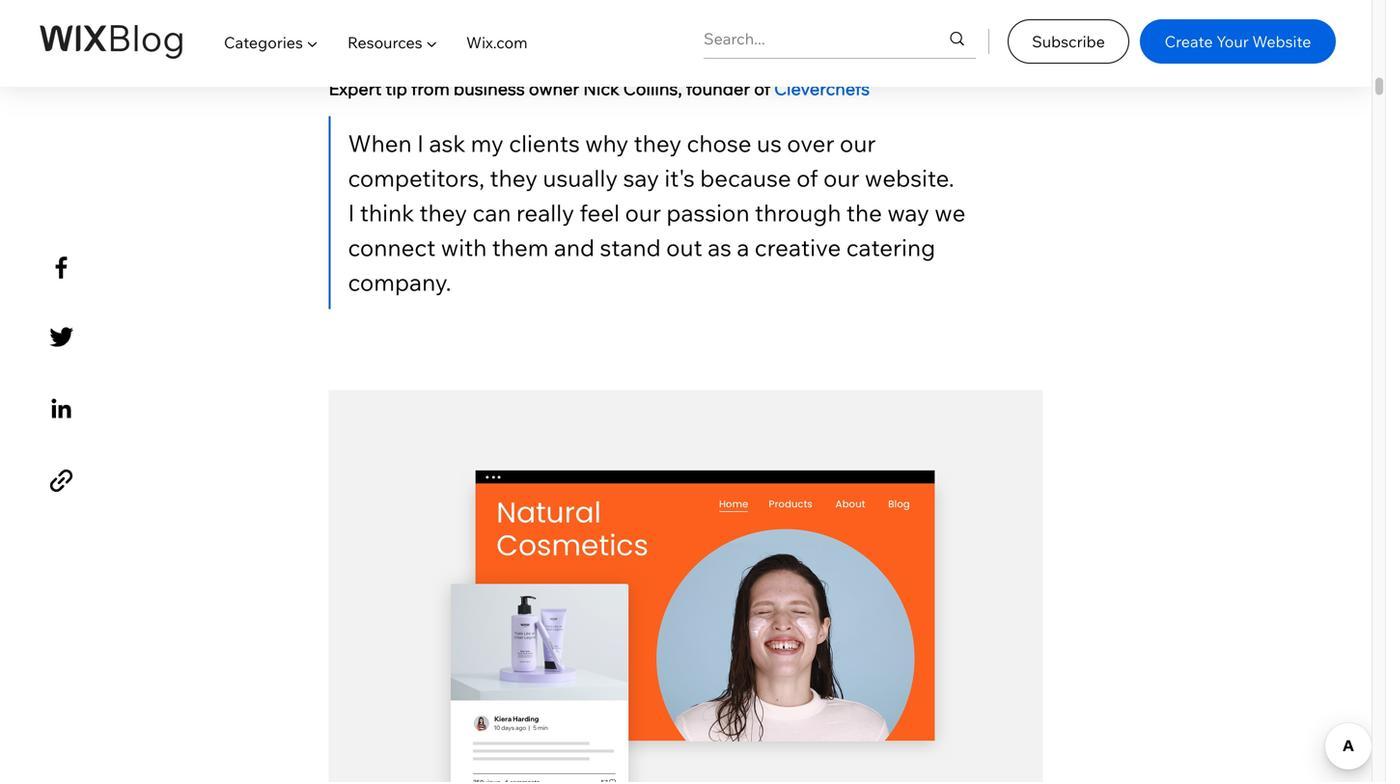 Task type: describe. For each thing, give the bounding box(es) containing it.
us
[[757, 129, 782, 158]]

categories
[[224, 33, 303, 52]]

feel
[[580, 198, 620, 227]]

wix.com link
[[452, 15, 543, 70]]

the
[[847, 198, 882, 227]]

2 horizontal spatial they
[[634, 129, 682, 158]]

think
[[360, 198, 414, 227]]

cleverchefs link
[[774, 78, 870, 99]]

1 horizontal spatial i
[[417, 129, 424, 158]]

through
[[755, 198, 841, 227]]

nick
[[583, 78, 620, 99]]

connect
[[348, 233, 436, 262]]

company.
[[348, 268, 451, 297]]

founder
[[686, 78, 750, 99]]

when
[[348, 129, 412, 158]]

usually
[[543, 164, 618, 192]]

collins,
[[623, 78, 682, 99]]

when i ask my clients why they chose us over our competitors, they usually say it's because of our website. i think they can really feel our passion through the way we connect with them and stand out as a creative catering company.
[[348, 129, 971, 297]]

over
[[787, 129, 835, 158]]

competitors,
[[348, 164, 485, 192]]

wix.com
[[466, 33, 528, 52]]

owner
[[529, 78, 579, 99]]

Search... search field
[[704, 19, 910, 58]]

ask
[[429, 129, 466, 158]]

2 vertical spatial they
[[420, 198, 467, 227]]

2 vertical spatial our
[[625, 198, 661, 227]]

cleverchefs
[[774, 78, 870, 99]]

resources  ▼
[[348, 33, 438, 52]]

out
[[666, 233, 703, 262]]

0 vertical spatial our
[[840, 129, 876, 158]]

resources
[[348, 33, 422, 52]]

1 vertical spatial our
[[823, 164, 860, 192]]

clients
[[509, 129, 580, 158]]

share article on twitter image
[[44, 321, 78, 355]]

with
[[441, 233, 487, 262]]

1 vertical spatial they
[[490, 164, 538, 192]]

0 horizontal spatial i
[[348, 198, 355, 227]]

we
[[935, 198, 966, 227]]

passion
[[667, 198, 750, 227]]

business
[[454, 78, 525, 99]]



Task type: vqa. For each thing, say whether or not it's contained in the screenshot.
the top "support,"
no



Task type: locate. For each thing, give the bounding box(es) containing it.
2 ▼ from the left
[[426, 33, 438, 52]]

create your website link
[[1140, 19, 1336, 64]]

stand
[[600, 233, 661, 262]]

way
[[888, 198, 930, 227]]

really
[[516, 198, 575, 227]]

expert tip from business owner nick collins, founder of cleverchefs
[[329, 78, 870, 99]]

▼ for categories ▼
[[306, 33, 318, 52]]

None search field
[[704, 19, 976, 58]]

1 horizontal spatial ▼
[[426, 33, 438, 52]]

of inside when i ask my clients why they chose us over our competitors, they usually say it's because of our website. i think they can really feel our passion through the way we connect with them and stand out as a creative catering company.
[[797, 164, 818, 192]]

can
[[473, 198, 511, 227]]

i left the ask
[[417, 129, 424, 158]]

because
[[700, 164, 791, 192]]

share article on facebook image
[[44, 251, 78, 285], [44, 251, 78, 285]]

website
[[1253, 32, 1311, 51]]

our right over
[[840, 129, 876, 158]]

our
[[840, 129, 876, 158], [823, 164, 860, 192], [625, 198, 661, 227]]

why
[[585, 129, 629, 158]]

your
[[1217, 32, 1249, 51]]

0 horizontal spatial of
[[754, 78, 770, 99]]

of right founder
[[754, 78, 770, 99]]

from
[[411, 78, 450, 99]]

copy link of the article image
[[44, 465, 78, 498], [44, 465, 78, 498]]

catering
[[846, 233, 936, 262]]

website.
[[865, 164, 955, 192]]

1 vertical spatial of
[[797, 164, 818, 192]]

of
[[754, 78, 770, 99], [797, 164, 818, 192]]

how to build a cosmetics website from scratch image
[[329, 390, 1043, 783]]

share article on twitter image
[[44, 321, 78, 355]]

tip
[[386, 78, 407, 99]]

0 horizontal spatial ▼
[[306, 33, 318, 52]]

them
[[492, 233, 549, 262]]

subscribe link
[[1008, 19, 1130, 64]]

create
[[1165, 32, 1213, 51]]

categories ▼
[[224, 33, 318, 52]]

create your website
[[1165, 32, 1311, 51]]

they
[[634, 129, 682, 158], [490, 164, 538, 192], [420, 198, 467, 227]]

our up the
[[823, 164, 860, 192]]

1 vertical spatial i
[[348, 198, 355, 227]]

▼
[[306, 33, 318, 52], [426, 33, 438, 52]]

expert
[[329, 78, 382, 99]]

my
[[471, 129, 504, 158]]

0 horizontal spatial they
[[420, 198, 467, 227]]

they up say
[[634, 129, 682, 158]]

1 horizontal spatial they
[[490, 164, 538, 192]]

they up can
[[490, 164, 538, 192]]

0 vertical spatial i
[[417, 129, 424, 158]]

share article on linkedin image
[[44, 392, 78, 426], [44, 392, 78, 426]]

▼ for resources  ▼
[[426, 33, 438, 52]]

our down say
[[625, 198, 661, 227]]

i left think
[[348, 198, 355, 227]]

1 ▼ from the left
[[306, 33, 318, 52]]

1 horizontal spatial of
[[797, 164, 818, 192]]

as
[[708, 233, 732, 262]]

and
[[554, 233, 595, 262]]

of down over
[[797, 164, 818, 192]]

they up with
[[420, 198, 467, 227]]

i
[[417, 129, 424, 158], [348, 198, 355, 227]]

▼ up from
[[426, 33, 438, 52]]

say
[[623, 164, 659, 192]]

0 vertical spatial of
[[754, 78, 770, 99]]

chose
[[687, 129, 752, 158]]

it's
[[665, 164, 695, 192]]

0 vertical spatial they
[[634, 129, 682, 158]]

▼ right categories
[[306, 33, 318, 52]]

a
[[737, 233, 750, 262]]

creative
[[755, 233, 841, 262]]

subscribe
[[1032, 32, 1105, 51]]



